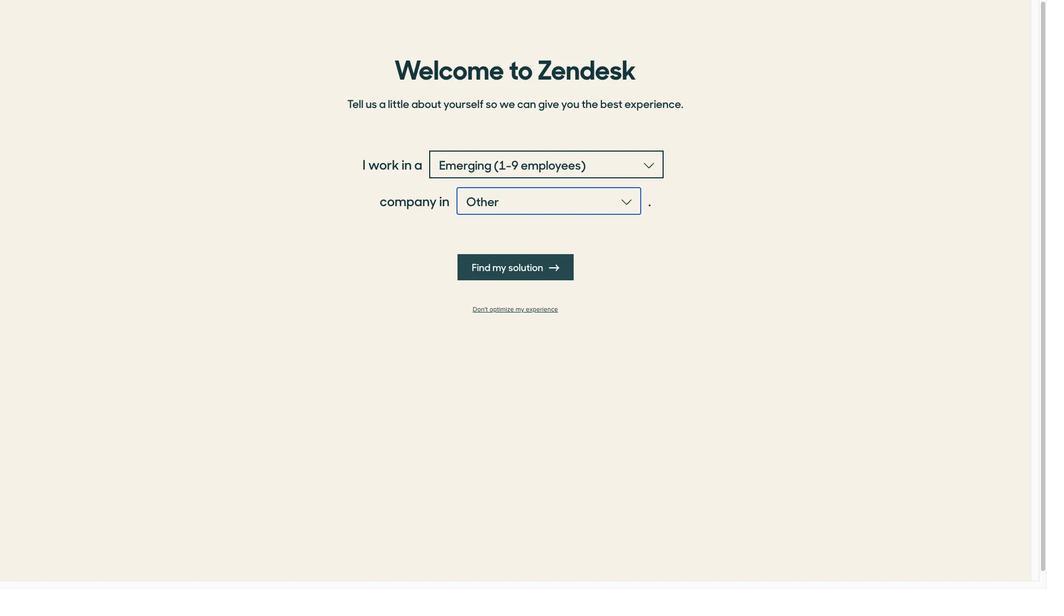Task type: locate. For each thing, give the bounding box(es) containing it.
you
[[561, 95, 579, 111]]

i work in a
[[363, 155, 422, 173]]

my right optimize
[[516, 305, 524, 314]]

.
[[648, 191, 651, 210]]

my
[[492, 260, 506, 274], [516, 305, 524, 314]]

1 horizontal spatial a
[[414, 155, 422, 173]]

a right the 'us'
[[379, 95, 386, 111]]

find     my solution button
[[457, 254, 573, 280]]

a right 'work'
[[414, 155, 422, 173]]

don't
[[473, 305, 488, 314]]

0 vertical spatial my
[[492, 260, 506, 274]]

about
[[411, 95, 441, 111]]

so
[[486, 95, 497, 111]]

0 horizontal spatial in
[[402, 155, 412, 173]]

give
[[538, 95, 559, 111]]

1 vertical spatial a
[[414, 155, 422, 173]]

0 horizontal spatial my
[[492, 260, 506, 274]]

my right find
[[492, 260, 506, 274]]

in right 'work'
[[402, 155, 412, 173]]

little
[[388, 95, 409, 111]]

in
[[402, 155, 412, 173], [439, 191, 449, 210]]

1 horizontal spatial in
[[439, 191, 449, 210]]

in right company
[[439, 191, 449, 210]]

1 horizontal spatial my
[[516, 305, 524, 314]]

us
[[366, 95, 377, 111]]

my inside button
[[492, 260, 506, 274]]

company in
[[380, 191, 449, 210]]

find
[[472, 260, 490, 274]]

tell us a little about yourself so we can give you the best experience.
[[347, 95, 683, 111]]

a
[[379, 95, 386, 111], [414, 155, 422, 173]]

yourself
[[443, 95, 484, 111]]

0 vertical spatial a
[[379, 95, 386, 111]]

zendesk
[[538, 49, 636, 87]]

experience.
[[625, 95, 683, 111]]

work
[[368, 155, 399, 173]]

company
[[380, 191, 437, 210]]



Task type: describe. For each thing, give the bounding box(es) containing it.
1 vertical spatial my
[[516, 305, 524, 314]]

solution
[[508, 260, 543, 274]]

arrow right image
[[549, 263, 559, 273]]

best
[[600, 95, 622, 111]]

optimize
[[490, 305, 514, 314]]

0 horizontal spatial a
[[379, 95, 386, 111]]

find     my solution
[[472, 260, 545, 274]]

welcome to zendesk
[[395, 49, 636, 87]]

i
[[363, 155, 366, 173]]

tell
[[347, 95, 364, 111]]

we
[[499, 95, 515, 111]]

the
[[582, 95, 598, 111]]

experience
[[526, 305, 558, 314]]

welcome
[[395, 49, 504, 87]]

1 vertical spatial in
[[439, 191, 449, 210]]

can
[[517, 95, 536, 111]]

0 vertical spatial in
[[402, 155, 412, 173]]

don't optimize my experience link
[[341, 305, 690, 314]]

to
[[509, 49, 533, 87]]

don't optimize my experience
[[473, 305, 558, 314]]



Task type: vqa. For each thing, say whether or not it's contained in the screenshot.
Support inside the 'Works with Support'
no



